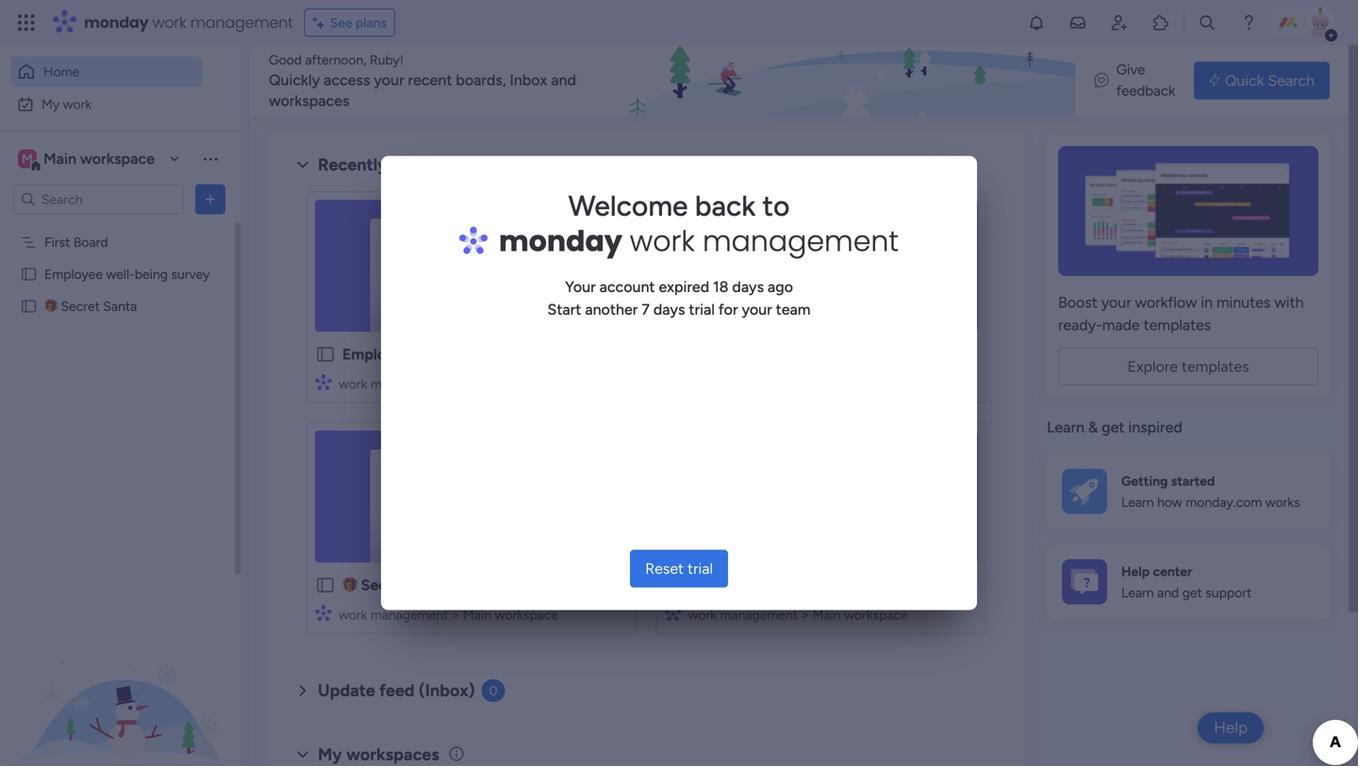 Task type: describe. For each thing, give the bounding box(es) containing it.
component image for 🎁 secret santa
[[315, 605, 332, 622]]

0 vertical spatial learn
[[1047, 419, 1085, 437]]

employee inside the quick search results list box
[[342, 346, 411, 364]]

templates inside boost your workflow in minutes with ready-made templates
[[1144, 316, 1211, 334]]

ruby!
[[370, 52, 404, 68]]

v2 user feedback image
[[1095, 70, 1109, 91]]

reset
[[645, 560, 684, 578]]

1 vertical spatial public board image
[[315, 344, 336, 365]]

workspace image
[[18, 149, 37, 169]]

0 vertical spatial employee well-being survey
[[44, 266, 210, 283]]

santa inside list box
[[103, 299, 137, 315]]

management for first board
[[720, 607, 798, 624]]

0 horizontal spatial employee
[[44, 266, 103, 283]]

work management > main workspace for santa
[[339, 607, 559, 624]]

give feedback
[[1117, 61, 1175, 100]]

close recently visited image
[[291, 154, 314, 176]]

good afternoon, ruby! quickly access your recent boards, inbox and workspaces
[[269, 52, 576, 110]]

workspace selection element
[[18, 148, 158, 172]]

work inside button
[[63, 96, 92, 112]]

my workspaces
[[318, 745, 439, 765]]

component image for employee well-being survey
[[315, 374, 332, 391]]

home button
[[11, 57, 203, 87]]

learn for getting
[[1122, 495, 1154, 511]]

first board for work
[[692, 577, 767, 595]]

feed
[[379, 681, 415, 701]]

templates inside button
[[1182, 358, 1249, 376]]

my for my work
[[42, 96, 60, 112]]

monday work management
[[84, 12, 293, 33]]

0 vertical spatial being
[[135, 266, 168, 283]]

invite members image
[[1110, 13, 1129, 32]]

employee well-being survey inside the quick search results list box
[[342, 346, 538, 364]]

secret inside the quick search results list box
[[361, 577, 407, 595]]

list box containing first board
[[0, 223, 241, 577]]

workspace for first board
[[844, 607, 908, 624]]

works
[[1266, 495, 1300, 511]]

learn for help
[[1122, 585, 1154, 602]]

work for 🎁
[[339, 607, 367, 624]]

reset trial
[[645, 560, 713, 578]]

and inside good afternoon, ruby! quickly access your recent boards, inbox and workspaces
[[551, 71, 576, 89]]

trial
[[688, 560, 713, 578]]

component image for first board
[[665, 605, 682, 622]]

work for employee
[[339, 376, 367, 392]]

select product image
[[17, 13, 36, 32]]

update
[[318, 681, 375, 701]]

santa inside the quick search results list box
[[411, 577, 450, 595]]

management for employee well-being survey
[[371, 376, 448, 392]]

see plans button
[[304, 8, 395, 37]]

get inside help center learn and get support
[[1183, 585, 1203, 602]]

main for 🎁 secret santa
[[463, 607, 492, 624]]

search everything image
[[1198, 13, 1217, 32]]

reset trial button
[[630, 550, 728, 588]]

workspace for 🎁 secret santa
[[495, 607, 559, 624]]

search
[[1268, 72, 1315, 90]]

monday.com
[[1186, 495, 1262, 511]]

recent
[[408, 71, 452, 89]]

> for being
[[452, 376, 460, 392]]

explore templates button
[[1058, 348, 1319, 386]]

getting started learn how monday.com works
[[1122, 473, 1300, 511]]

work for first
[[688, 607, 717, 624]]

feedback
[[1117, 83, 1175, 100]]

help center element
[[1047, 545, 1330, 620]]

templates image image
[[1064, 146, 1313, 276]]

help for help
[[1214, 719, 1248, 738]]

m
[[22, 151, 33, 167]]

public board image for first board
[[665, 575, 685, 596]]

my work button
[[11, 89, 203, 119]]

made
[[1102, 316, 1140, 334]]

quick search button
[[1194, 62, 1330, 100]]

0 horizontal spatial get
[[1102, 419, 1125, 437]]

afternoon,
[[305, 52, 366, 68]]

management for 🎁 secret santa
[[371, 607, 448, 624]]

visited
[[391, 155, 444, 175]]

good
[[269, 52, 302, 68]]

plans
[[356, 15, 387, 31]]

notifications image
[[1027, 13, 1046, 32]]

public board image for employee well-being survey
[[20, 266, 38, 283]]



Task type: vqa. For each thing, say whether or not it's contained in the screenshot.
workforms logo
no



Task type: locate. For each thing, give the bounding box(es) containing it.
v2 bolt switch image
[[1209, 70, 1220, 91]]

templates right explore
[[1182, 358, 1249, 376]]

open update feed (inbox) image
[[291, 680, 314, 703]]

started
[[1171, 473, 1215, 489]]

(inbox)
[[419, 681, 475, 701]]

your inside boost your workflow in minutes with ready-made templates
[[1102, 294, 1132, 312]]

my down "home"
[[42, 96, 60, 112]]

see
[[330, 15, 352, 31]]

board right trial
[[727, 577, 767, 595]]

my work
[[42, 96, 92, 112]]

santa
[[103, 299, 137, 315], [411, 577, 450, 595]]

public board image inside the quick search results list box
[[665, 575, 685, 596]]

your
[[374, 71, 404, 89], [1102, 294, 1132, 312]]

public board image inside list box
[[20, 298, 38, 316]]

0
[[489, 683, 498, 699]]

1 horizontal spatial survey
[[491, 346, 538, 364]]

0 horizontal spatial lottie animation element
[[0, 576, 241, 767]]

🎁 inside list box
[[44, 299, 58, 315]]

1 horizontal spatial 🎁 secret santa
[[342, 577, 450, 595]]

0 vertical spatial workspaces
[[269, 92, 350, 110]]

0 vertical spatial santa
[[103, 299, 137, 315]]

1 horizontal spatial lottie animation element
[[618, 45, 1148, 117]]

public board image
[[20, 298, 38, 316], [315, 344, 336, 365], [315, 575, 336, 596]]

> for santa
[[452, 607, 460, 624]]

1 vertical spatial 🎁 secret santa
[[342, 577, 450, 595]]

workspaces
[[269, 92, 350, 110], [346, 745, 439, 765]]

explore
[[1128, 358, 1178, 376]]

your inside good afternoon, ruby! quickly access your recent boards, inbox and workspaces
[[374, 71, 404, 89]]

1 horizontal spatial first board
[[692, 577, 767, 595]]

1 vertical spatial first board
[[692, 577, 767, 595]]

1 vertical spatial board
[[727, 577, 767, 595]]

0 horizontal spatial first board
[[44, 234, 108, 250]]

0 vertical spatial templates
[[1144, 316, 1211, 334]]

learn
[[1047, 419, 1085, 437], [1122, 495, 1154, 511], [1122, 585, 1154, 602]]

get down center
[[1183, 585, 1203, 602]]

and down center
[[1157, 585, 1179, 602]]

help
[[1122, 564, 1150, 580], [1214, 719, 1248, 738]]

lottie animation image
[[0, 576, 241, 767]]

first board right reset
[[692, 577, 767, 595]]

help button
[[1198, 713, 1264, 744]]

0 vertical spatial survey
[[171, 266, 210, 283]]

1 vertical spatial and
[[1157, 585, 1179, 602]]

1 horizontal spatial public board image
[[665, 575, 685, 596]]

Search in workspace field
[[40, 189, 158, 210]]

first for employee
[[44, 234, 70, 250]]

0 horizontal spatial santa
[[103, 299, 137, 315]]

1 vertical spatial templates
[[1182, 358, 1249, 376]]

quick search
[[1225, 72, 1315, 90]]

and right inbox
[[551, 71, 576, 89]]

inbox image
[[1069, 13, 1088, 32]]

first
[[44, 234, 70, 250], [692, 577, 723, 595]]

center
[[1153, 564, 1193, 580]]

employee
[[44, 266, 103, 283], [342, 346, 411, 364]]

public board image
[[20, 266, 38, 283], [665, 575, 685, 596]]

access
[[324, 71, 370, 89]]

being inside the quick search results list box
[[449, 346, 488, 364]]

main inside workspace selection element
[[43, 150, 76, 168]]

🎁 inside the quick search results list box
[[342, 577, 358, 595]]

explore templates
[[1128, 358, 1249, 376]]

0 vertical spatial first board
[[44, 234, 108, 250]]

your down ruby!
[[374, 71, 404, 89]]

learn inside getting started learn how monday.com works
[[1122, 495, 1154, 511]]

1 vertical spatial help
[[1214, 719, 1248, 738]]

0 horizontal spatial secret
[[61, 299, 100, 315]]

learn down getting
[[1122, 495, 1154, 511]]

2 vertical spatial public board image
[[315, 575, 336, 596]]

0 horizontal spatial board
[[73, 234, 108, 250]]

apps image
[[1152, 13, 1171, 32]]

first board
[[44, 234, 108, 250], [692, 577, 767, 595]]

help inside button
[[1214, 719, 1248, 738]]

1 horizontal spatial and
[[1157, 585, 1179, 602]]

list box
[[0, 223, 241, 577]]

board inside the quick search results list box
[[727, 577, 767, 595]]

&
[[1088, 419, 1098, 437]]

first inside the quick search results list box
[[692, 577, 723, 595]]

home
[[43, 64, 79, 80]]

templates
[[1144, 316, 1211, 334], [1182, 358, 1249, 376]]

workspace
[[80, 150, 155, 168], [495, 376, 559, 392], [495, 607, 559, 624], [844, 607, 908, 624]]

1 vertical spatial employee
[[342, 346, 411, 364]]

first for work
[[692, 577, 723, 595]]

give
[[1117, 61, 1145, 78]]

quickly
[[269, 71, 320, 89]]

quick search results list box
[[291, 176, 1002, 657]]

1 horizontal spatial my
[[318, 745, 342, 765]]

0 vertical spatial your
[[374, 71, 404, 89]]

1 vertical spatial 🎁
[[342, 577, 358, 595]]

first board down search in workspace field
[[44, 234, 108, 250]]

1 horizontal spatial get
[[1183, 585, 1203, 602]]

1 vertical spatial well-
[[414, 346, 449, 364]]

get
[[1102, 419, 1125, 437], [1183, 585, 1203, 602]]

how
[[1157, 495, 1183, 511]]

inbox
[[510, 71, 547, 89]]

recently
[[318, 155, 387, 175]]

option
[[0, 225, 241, 229]]

1 vertical spatial lottie animation element
[[0, 576, 241, 767]]

1 horizontal spatial board
[[727, 577, 767, 595]]

ready-
[[1058, 316, 1102, 334]]

0 horizontal spatial 🎁
[[44, 299, 58, 315]]

work
[[152, 12, 186, 33], [63, 96, 92, 112], [339, 376, 367, 392], [339, 607, 367, 624], [688, 607, 717, 624]]

well-
[[106, 266, 135, 283], [414, 346, 449, 364]]

0 vertical spatial public board image
[[20, 298, 38, 316]]

1 vertical spatial workspaces
[[346, 745, 439, 765]]

0 vertical spatial and
[[551, 71, 576, 89]]

work management > main workspace
[[339, 376, 559, 392], [339, 607, 559, 624], [688, 607, 908, 624]]

survey inside the quick search results list box
[[491, 346, 538, 364]]

0 horizontal spatial being
[[135, 266, 168, 283]]

learn & get inspired
[[1047, 419, 1183, 437]]

2 vertical spatial learn
[[1122, 585, 1154, 602]]

0 horizontal spatial your
[[374, 71, 404, 89]]

learn left &
[[1047, 419, 1085, 437]]

🎁 secret santa inside the quick search results list box
[[342, 577, 450, 595]]

1 vertical spatial survey
[[491, 346, 538, 364]]

your up made
[[1102, 294, 1132, 312]]

1 horizontal spatial 🎁
[[342, 577, 358, 595]]

boards,
[[456, 71, 506, 89]]

1 horizontal spatial employee well-being survey
[[342, 346, 538, 364]]

0 horizontal spatial well-
[[106, 266, 135, 283]]

0 vertical spatial board
[[73, 234, 108, 250]]

1 vertical spatial your
[[1102, 294, 1132, 312]]

1 vertical spatial public board image
[[665, 575, 685, 596]]

>
[[452, 376, 460, 392], [452, 607, 460, 624], [801, 607, 809, 624]]

and
[[551, 71, 576, 89], [1157, 585, 1179, 602]]

board inside list box
[[73, 234, 108, 250]]

first board inside the quick search results list box
[[692, 577, 767, 595]]

🎁
[[44, 299, 58, 315], [342, 577, 358, 595]]

first down search in workspace field
[[44, 234, 70, 250]]

0 horizontal spatial and
[[551, 71, 576, 89]]

1 vertical spatial santa
[[411, 577, 450, 595]]

1 vertical spatial employee well-being survey
[[342, 346, 538, 364]]

management
[[190, 12, 293, 33], [371, 376, 448, 392], [371, 607, 448, 624], [720, 607, 798, 624]]

component image
[[315, 374, 332, 391], [315, 605, 332, 622], [665, 605, 682, 622]]

1 horizontal spatial employee
[[342, 346, 411, 364]]

help center learn and get support
[[1122, 564, 1252, 602]]

work management > main workspace for being
[[339, 376, 559, 392]]

first board for employee
[[44, 234, 108, 250]]

1 vertical spatial being
[[449, 346, 488, 364]]

ruby anderson image
[[1305, 8, 1336, 38]]

my inside my work button
[[42, 96, 60, 112]]

secret
[[61, 299, 100, 315], [361, 577, 407, 595]]

templates down the workflow
[[1144, 316, 1211, 334]]

employee well-being survey
[[44, 266, 210, 283], [342, 346, 538, 364]]

1 horizontal spatial your
[[1102, 294, 1132, 312]]

0 horizontal spatial first
[[44, 234, 70, 250]]

main
[[43, 150, 76, 168], [463, 376, 492, 392], [463, 607, 492, 624], [813, 607, 841, 624]]

main workspace
[[43, 150, 155, 168]]

see plans
[[330, 15, 387, 31]]

0 vertical spatial well-
[[106, 266, 135, 283]]

my right close my workspaces image
[[318, 745, 342, 765]]

0 horizontal spatial employee well-being survey
[[44, 266, 210, 283]]

survey inside list box
[[171, 266, 210, 283]]

my for my workspaces
[[318, 745, 342, 765]]

learn inside help center learn and get support
[[1122, 585, 1154, 602]]

well- inside the quick search results list box
[[414, 346, 449, 364]]

learn down center
[[1122, 585, 1154, 602]]

recently visited
[[318, 155, 444, 175]]

1 horizontal spatial being
[[449, 346, 488, 364]]

boost
[[1058, 294, 1098, 312]]

1 vertical spatial learn
[[1122, 495, 1154, 511]]

🎁 secret santa
[[44, 299, 137, 315], [342, 577, 450, 595]]

0 horizontal spatial my
[[42, 96, 60, 112]]

first right reset
[[692, 577, 723, 595]]

1 horizontal spatial first
[[692, 577, 723, 595]]

support
[[1206, 585, 1252, 602]]

workspaces down quickly
[[269, 92, 350, 110]]

quick
[[1225, 72, 1264, 90]]

0 vertical spatial first
[[44, 234, 70, 250]]

help image
[[1239, 13, 1258, 32]]

0 vertical spatial employee
[[44, 266, 103, 283]]

1 vertical spatial my
[[318, 745, 342, 765]]

board down search in workspace field
[[73, 234, 108, 250]]

and inside help center learn and get support
[[1157, 585, 1179, 602]]

1 horizontal spatial help
[[1214, 719, 1248, 738]]

1 horizontal spatial secret
[[361, 577, 407, 595]]

in
[[1201, 294, 1213, 312]]

board for well-
[[73, 234, 108, 250]]

1 vertical spatial secret
[[361, 577, 407, 595]]

my
[[42, 96, 60, 112], [318, 745, 342, 765]]

inspired
[[1129, 419, 1183, 437]]

being
[[135, 266, 168, 283], [449, 346, 488, 364]]

minutes
[[1217, 294, 1271, 312]]

board
[[73, 234, 108, 250], [727, 577, 767, 595]]

help inside help center learn and get support
[[1122, 564, 1150, 580]]

workflow
[[1135, 294, 1197, 312]]

workspaces inside good afternoon, ruby! quickly access your recent boards, inbox and workspaces
[[269, 92, 350, 110]]

0 horizontal spatial 🎁 secret santa
[[44, 299, 137, 315]]

0 vertical spatial 🎁 secret santa
[[44, 299, 137, 315]]

0 horizontal spatial help
[[1122, 564, 1150, 580]]

0 vertical spatial lottie animation element
[[618, 45, 1148, 117]]

workspaces down update feed (inbox)
[[346, 745, 439, 765]]

0 vertical spatial get
[[1102, 419, 1125, 437]]

1 vertical spatial get
[[1183, 585, 1203, 602]]

update feed (inbox)
[[318, 681, 475, 701]]

first board inside list box
[[44, 234, 108, 250]]

0 vertical spatial secret
[[61, 299, 100, 315]]

workspace for employee well-being survey
[[495, 376, 559, 392]]

lottie animation element
[[618, 45, 1148, 117], [0, 576, 241, 767]]

0 vertical spatial public board image
[[20, 266, 38, 283]]

0 vertical spatial my
[[42, 96, 60, 112]]

help for help center learn and get support
[[1122, 564, 1150, 580]]

main for employee well-being survey
[[463, 376, 492, 392]]

get right &
[[1102, 419, 1125, 437]]

with
[[1275, 294, 1304, 312]]

monday
[[84, 12, 149, 33]]

0 vertical spatial help
[[1122, 564, 1150, 580]]

0 horizontal spatial survey
[[171, 266, 210, 283]]

0 horizontal spatial public board image
[[20, 266, 38, 283]]

public board image inside list box
[[20, 266, 38, 283]]

1 horizontal spatial well-
[[414, 346, 449, 364]]

board for management
[[727, 577, 767, 595]]

getting
[[1122, 473, 1168, 489]]

boost your workflow in minutes with ready-made templates
[[1058, 294, 1304, 334]]

survey
[[171, 266, 210, 283], [491, 346, 538, 364]]

main for first board
[[813, 607, 841, 624]]

0 vertical spatial 🎁
[[44, 299, 58, 315]]

1 vertical spatial first
[[692, 577, 723, 595]]

getting started element
[[1047, 454, 1330, 530]]

1 horizontal spatial santa
[[411, 577, 450, 595]]

close my workspaces image
[[291, 744, 314, 767]]



